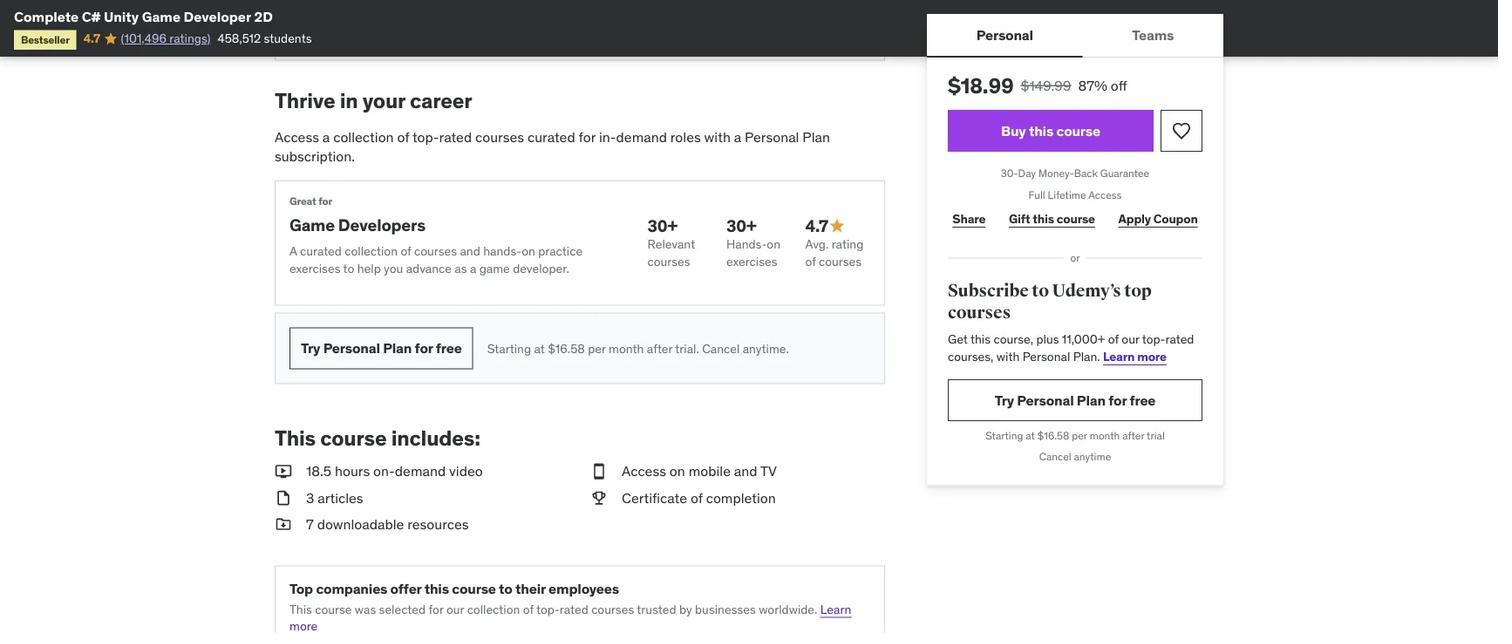 Task type: vqa. For each thing, say whether or not it's contained in the screenshot.
30+ Relevant courses
yes



Task type: describe. For each thing, give the bounding box(es) containing it.
certificate
[[622, 489, 687, 507]]

get
[[948, 332, 968, 347]]

buy this course button
[[948, 110, 1154, 152]]

$16.58 for starting at $16.58 per month after trial. cancel anytime.
[[548, 340, 585, 356]]

courses inside great for game developers a curated collection of courses and hands-on practice exercises to help you advance as a game developer.
[[414, 243, 457, 259]]

access for access on mobile and tv
[[622, 462, 666, 480]]

great for game developers a curated collection of courses and hands-on practice exercises to help you advance as a game developer.
[[290, 195, 583, 276]]

thrive
[[275, 88, 335, 114]]

3
[[306, 489, 314, 507]]

cancel for anytime
[[1040, 450, 1072, 464]]

to inside 'subscribe to udemy's top courses'
[[1032, 280, 1049, 301]]

courses inside 'subscribe to udemy's top courses'
[[948, 302, 1011, 324]]

plan inside access a collection of top-rated courses curated for in-demand roles with a personal plan subscription.
[[803, 128, 830, 146]]

their
[[516, 580, 546, 598]]

87%
[[1079, 76, 1108, 94]]

video
[[449, 462, 483, 480]]

after for trial.
[[647, 340, 673, 356]]

starting at $16.58 per month after trial cancel anytime
[[986, 429, 1165, 464]]

employees
[[549, 580, 619, 598]]

small image for certificate of completion
[[591, 488, 608, 508]]

businesses
[[695, 601, 756, 617]]

advance
[[406, 260, 452, 276]]

on inside great for game developers a curated collection of courses and hands-on practice exercises to help you advance as a game developer.
[[522, 243, 535, 259]]

complete
[[14, 7, 79, 25]]

students
[[264, 30, 312, 46]]

day
[[1019, 166, 1036, 180]]

thrive in your career
[[275, 88, 472, 114]]

collection for selected
[[467, 601, 520, 617]]

small image inside thrive in your career element
[[829, 217, 846, 235]]

courses,
[[948, 349, 994, 364]]

tab list containing personal
[[927, 14, 1224, 58]]

courses inside 30+ relevant courses
[[648, 254, 691, 269]]

c#
[[82, 7, 101, 25]]

top- inside access a collection of top-rated courses curated for in-demand roles with a personal plan subscription.
[[413, 128, 439, 146]]

4.7 inside thrive in your career element
[[806, 215, 829, 236]]

practice
[[538, 243, 583, 259]]

game developers link
[[290, 214, 426, 235]]

access on mobile and tv
[[622, 462, 777, 480]]

in
[[340, 88, 358, 114]]

bestseller
[[21, 33, 70, 46]]

0 horizontal spatial game
[[142, 7, 181, 25]]

exercises inside great for game developers a curated collection of courses and hands-on practice exercises to help you advance as a game developer.
[[290, 260, 341, 276]]

458,512 students
[[218, 30, 312, 46]]

with inside get this course, plus 11,000+ of our top-rated courses, with personal plan.
[[997, 349, 1020, 364]]

personal inside access a collection of top-rated courses curated for in-demand roles with a personal plan subscription.
[[745, 128, 799, 146]]

this course includes:
[[275, 425, 480, 451]]

learn more link for subscribe to udemy's top courses
[[1104, 349, 1167, 364]]

this for gift
[[1033, 211, 1055, 227]]

course left their
[[452, 580, 496, 598]]

to inside great for game developers a curated collection of courses and hands-on practice exercises to help you advance as a game developer.
[[343, 260, 354, 276]]

hands-
[[483, 243, 522, 259]]

includes:
[[391, 425, 480, 451]]

$18.99
[[948, 72, 1014, 99]]

learn for top companies offer this course to their employees
[[821, 601, 852, 617]]

of inside get this course, plus 11,000+ of our top-rated courses, with personal plan.
[[1109, 332, 1119, 347]]

this course was selected for our collection of top-rated courses trusted by businesses worldwide.
[[290, 601, 818, 617]]

apply coupon
[[1119, 211, 1198, 227]]

was
[[355, 601, 376, 617]]

by
[[679, 601, 692, 617]]

ratings)
[[170, 30, 211, 46]]

at for starting at $16.58 per month after trial. cancel anytime.
[[534, 340, 545, 356]]

exercises inside the 30+ hands-on exercises
[[727, 254, 778, 269]]

articles
[[318, 489, 363, 507]]

7 downloadable resources
[[306, 515, 469, 533]]

help
[[357, 260, 381, 276]]

great
[[290, 195, 316, 208]]

0 vertical spatial 4.7
[[84, 30, 100, 46]]

small image for 7 downloadable resources
[[275, 515, 292, 534]]

try for bottom try personal plan for free link
[[995, 391, 1014, 409]]

developer.
[[513, 260, 569, 276]]

subscribe
[[948, 280, 1029, 301]]

trusted
[[637, 601, 677, 617]]

anytime.
[[743, 340, 789, 356]]

downloadable
[[317, 515, 404, 533]]

learn more for subscribe to udemy's top courses
[[1104, 349, 1167, 364]]

2 horizontal spatial a
[[734, 128, 742, 146]]

worldwide.
[[759, 601, 818, 617]]

1 vertical spatial try personal plan for free
[[995, 391, 1156, 409]]

month for trial
[[1090, 429, 1120, 442]]

tv
[[761, 462, 777, 480]]

plus
[[1037, 332, 1059, 347]]

30-
[[1001, 166, 1019, 180]]

personal inside get this course, plus 11,000+ of our top-rated courses, with personal plan.
[[1023, 349, 1071, 364]]

on-
[[373, 462, 395, 480]]

access for access a collection of top-rated courses curated for in-demand roles with a personal plan subscription.
[[275, 128, 319, 146]]

apply
[[1119, 211, 1151, 227]]

of inside access a collection of top-rated courses curated for in-demand roles with a personal plan subscription.
[[397, 128, 409, 146]]

teams
[[1133, 26, 1174, 44]]

buy this course
[[1001, 122, 1101, 139]]

1 horizontal spatial on
[[670, 462, 685, 480]]

after for trial
[[1123, 429, 1145, 442]]

top
[[290, 580, 313, 598]]

rating
[[832, 237, 864, 252]]

or
[[1071, 251, 1080, 265]]

gift this course link
[[1005, 202, 1100, 237]]

1 horizontal spatial rated
[[560, 601, 589, 617]]

a inside great for game developers a curated collection of courses and hands-on practice exercises to help you advance as a game developer.
[[470, 260, 477, 276]]

wishlist image
[[1172, 120, 1192, 141]]

3 articles
[[306, 489, 363, 507]]

1 vertical spatial try personal plan for free link
[[948, 379, 1203, 421]]

small image for 3 articles
[[275, 488, 292, 508]]

more for top companies offer this course to their employees
[[290, 618, 318, 633]]

back
[[1074, 166, 1098, 180]]

personal button
[[927, 14, 1083, 56]]

avg.
[[806, 237, 829, 252]]

hours
[[335, 462, 370, 480]]

(101,496 ratings)
[[121, 30, 211, 46]]

gift
[[1009, 211, 1031, 227]]

for up anytime
[[1109, 391, 1127, 409]]

0 horizontal spatial a
[[323, 128, 330, 146]]

30+ hands-on exercises
[[727, 215, 781, 269]]

avg. rating of courses
[[806, 237, 864, 269]]

top
[[1125, 280, 1152, 301]]

access inside 30-day money-back guarantee full lifetime access
[[1089, 188, 1122, 201]]

career
[[410, 88, 472, 114]]

a
[[290, 243, 297, 259]]

curated inside access a collection of top-rated courses curated for in-demand roles with a personal plan subscription.
[[528, 128, 575, 146]]

anytime
[[1074, 450, 1112, 464]]

our inside get this course, plus 11,000+ of our top-rated courses, with personal plan.
[[1122, 332, 1140, 347]]

roles
[[671, 128, 701, 146]]

companies
[[316, 580, 388, 598]]

for inside access a collection of top-rated courses curated for in-demand roles with a personal plan subscription.
[[579, 128, 596, 146]]

complete c# unity game developer 2d
[[14, 7, 273, 25]]

developers
[[338, 214, 426, 235]]

$16.58 for starting at $16.58 per month after trial cancel anytime
[[1038, 429, 1070, 442]]

completion
[[706, 489, 776, 507]]

plan.
[[1074, 349, 1101, 364]]

with inside access a collection of top-rated courses curated for in-demand roles with a personal plan subscription.
[[704, 128, 731, 146]]

18.5
[[306, 462, 332, 480]]

trial.
[[675, 340, 699, 356]]

free for bottom try personal plan for free link
[[1130, 391, 1156, 409]]

2d
[[254, 7, 273, 25]]

learn more for top companies offer this course to their employees
[[290, 601, 852, 633]]

game
[[480, 260, 510, 276]]

30+ for 30+ relevant courses
[[648, 215, 678, 236]]



Task type: locate. For each thing, give the bounding box(es) containing it.
0 vertical spatial try personal plan for free link
[[290, 328, 473, 369]]

try personal plan for free down plan.
[[995, 391, 1156, 409]]

this for buy
[[1029, 122, 1054, 139]]

access down the back
[[1089, 188, 1122, 201]]

buy
[[1001, 122, 1026, 139]]

top companies offer this course to their employees
[[290, 580, 619, 598]]

starting at $16.58 per month after trial. cancel anytime.
[[487, 340, 789, 356]]

collection down their
[[467, 601, 520, 617]]

free down as
[[436, 339, 462, 357]]

of down avg.
[[806, 254, 816, 269]]

of inside great for game developers a curated collection of courses and hands-on practice exercises to help you advance as a game developer.
[[401, 243, 411, 259]]

0 horizontal spatial 30+
[[648, 215, 678, 236]]

learn
[[1104, 349, 1135, 364], [821, 601, 852, 617]]

small image left 18.5
[[275, 462, 292, 481]]

resources
[[408, 515, 469, 533]]

course up the back
[[1057, 122, 1101, 139]]

month inside starting at $16.58 per month after trial cancel anytime
[[1090, 429, 1120, 442]]

per for trial.
[[588, 340, 606, 356]]

selected
[[379, 601, 426, 617]]

1 vertical spatial curated
[[300, 243, 342, 259]]

1 horizontal spatial try personal plan for free
[[995, 391, 1156, 409]]

personal
[[977, 26, 1034, 44], [745, 128, 799, 146], [323, 339, 380, 357], [1023, 349, 1071, 364], [1017, 391, 1074, 409]]

after inside thrive in your career element
[[647, 340, 673, 356]]

1 vertical spatial cancel
[[1040, 450, 1072, 464]]

courses inside access a collection of top-rated courses curated for in-demand roles with a personal plan subscription.
[[475, 128, 524, 146]]

this for get
[[971, 332, 991, 347]]

small image for 18.5 hours on-demand video
[[275, 462, 292, 481]]

plan
[[803, 128, 830, 146], [383, 339, 412, 357], [1077, 391, 1106, 409]]

0 horizontal spatial try personal plan for free
[[301, 339, 462, 357]]

2 horizontal spatial rated
[[1166, 332, 1195, 347]]

personal inside button
[[977, 26, 1034, 44]]

0 vertical spatial our
[[1122, 332, 1140, 347]]

try personal plan for free inside thrive in your career element
[[301, 339, 462, 357]]

0 vertical spatial learn more
[[1104, 349, 1167, 364]]

1 horizontal spatial 4.7
[[806, 215, 829, 236]]

of down their
[[523, 601, 534, 617]]

tab list
[[927, 14, 1224, 58]]

this down top
[[290, 601, 312, 617]]

money-
[[1039, 166, 1074, 180]]

plan for bottom try personal plan for free link
[[1077, 391, 1106, 409]]

exercises
[[727, 254, 778, 269], [290, 260, 341, 276]]

learn more link for top companies offer this course to their employees
[[290, 601, 852, 633]]

more
[[1138, 349, 1167, 364], [290, 618, 318, 633]]

this up courses,
[[971, 332, 991, 347]]

this right the offer
[[425, 580, 449, 598]]

learn right worldwide.
[[821, 601, 852, 617]]

off
[[1111, 76, 1128, 94]]

learn more right plan.
[[1104, 349, 1167, 364]]

access up certificate at bottom
[[622, 462, 666, 480]]

cancel left anytime
[[1040, 450, 1072, 464]]

0 vertical spatial after
[[647, 340, 673, 356]]

small image for access on mobile and tv
[[591, 462, 608, 481]]

0 vertical spatial curated
[[528, 128, 575, 146]]

and up as
[[460, 243, 480, 259]]

try personal plan for free down you
[[301, 339, 462, 357]]

gift this course
[[1009, 211, 1096, 227]]

cancel inside thrive in your career element
[[702, 340, 740, 356]]

1 horizontal spatial more
[[1138, 349, 1167, 364]]

month
[[609, 340, 644, 356], [1090, 429, 1120, 442]]

7
[[306, 515, 314, 533]]

this for this course was selected for our collection of top-rated courses trusted by businesses worldwide.
[[290, 601, 312, 617]]

1 horizontal spatial to
[[499, 580, 513, 598]]

small image
[[829, 217, 846, 235], [275, 462, 292, 481], [591, 488, 608, 508], [275, 515, 292, 534]]

0 vertical spatial top-
[[413, 128, 439, 146]]

more down top
[[290, 618, 318, 633]]

access inside access a collection of top-rated courses curated for in-demand roles with a personal plan subscription.
[[275, 128, 319, 146]]

0 vertical spatial more
[[1138, 349, 1167, 364]]

personal right roles
[[745, 128, 799, 146]]

try
[[301, 339, 320, 357], [995, 391, 1014, 409]]

this right buy
[[1029, 122, 1054, 139]]

this inside get this course, plus 11,000+ of our top-rated courses, with personal plan.
[[971, 332, 991, 347]]

this for this course includes:
[[275, 425, 316, 451]]

exercises down a
[[290, 260, 341, 276]]

1 vertical spatial starting
[[986, 429, 1024, 442]]

on left 'mobile'
[[670, 462, 685, 480]]

11,000+
[[1062, 332, 1106, 347]]

our right 11,000+
[[1122, 332, 1140, 347]]

2 horizontal spatial to
[[1032, 280, 1049, 301]]

cancel for anytime.
[[702, 340, 740, 356]]

0 vertical spatial and
[[460, 243, 480, 259]]

collection inside access a collection of top-rated courses curated for in-demand roles with a personal plan subscription.
[[333, 128, 394, 146]]

0 vertical spatial with
[[704, 128, 731, 146]]

certificate of completion
[[622, 489, 776, 507]]

for down advance
[[415, 339, 433, 357]]

2 vertical spatial plan
[[1077, 391, 1106, 409]]

this inside button
[[1029, 122, 1054, 139]]

0 vertical spatial at
[[534, 340, 545, 356]]

more right plan.
[[1138, 349, 1167, 364]]

rated inside get this course, plus 11,000+ of our top-rated courses, with personal plan.
[[1166, 332, 1195, 347]]

0 vertical spatial learn
[[1104, 349, 1135, 364]]

0 horizontal spatial cancel
[[702, 340, 740, 356]]

and left tv
[[734, 462, 758, 480]]

0 vertical spatial collection
[[333, 128, 394, 146]]

1 vertical spatial plan
[[383, 339, 412, 357]]

month up anytime
[[1090, 429, 1120, 442]]

1 horizontal spatial $16.58
[[1038, 429, 1070, 442]]

1 horizontal spatial and
[[734, 462, 758, 480]]

with right roles
[[704, 128, 731, 146]]

and inside great for game developers a curated collection of courses and hands-on practice exercises to help you advance as a game developer.
[[460, 243, 480, 259]]

starting inside starting at $16.58 per month after trial cancel anytime
[[986, 429, 1024, 442]]

of down your
[[397, 128, 409, 146]]

access up "subscription."
[[275, 128, 319, 146]]

small image left certificate at bottom
[[591, 488, 608, 508]]

starting for starting at $16.58 per month after trial cancel anytime
[[986, 429, 1024, 442]]

free inside thrive in your career element
[[436, 339, 462, 357]]

1 vertical spatial learn more link
[[290, 601, 852, 633]]

4.7
[[84, 30, 100, 46], [806, 215, 829, 236]]

at for starting at $16.58 per month after trial cancel anytime
[[1026, 429, 1035, 442]]

for inside great for game developers a curated collection of courses and hands-on practice exercises to help you advance as a game developer.
[[319, 195, 332, 208]]

demand down includes:
[[395, 462, 446, 480]]

2 horizontal spatial on
[[767, 237, 781, 252]]

on
[[767, 237, 781, 252], [522, 243, 535, 259], [670, 462, 685, 480]]

this
[[1029, 122, 1054, 139], [1033, 211, 1055, 227], [971, 332, 991, 347], [425, 580, 449, 598]]

1 vertical spatial after
[[1123, 429, 1145, 442]]

course down companies
[[315, 601, 352, 617]]

our
[[1122, 332, 1140, 347], [447, 601, 464, 617]]

share
[[953, 211, 986, 227]]

starting for starting at $16.58 per month after trial. cancel anytime.
[[487, 340, 531, 356]]

30+ inside 30+ relevant courses
[[648, 215, 678, 236]]

0 horizontal spatial demand
[[395, 462, 446, 480]]

month inside thrive in your career element
[[609, 340, 644, 356]]

courses inside avg. rating of courses
[[819, 254, 862, 269]]

for right "great"
[[319, 195, 332, 208]]

personal up starting at $16.58 per month after trial cancel anytime
[[1017, 391, 1074, 409]]

after inside starting at $16.58 per month after trial cancel anytime
[[1123, 429, 1145, 442]]

starting inside thrive in your career element
[[487, 340, 531, 356]]

on inside the 30+ hands-on exercises
[[767, 237, 781, 252]]

collection inside great for game developers a curated collection of courses and hands-on practice exercises to help you advance as a game developer.
[[345, 243, 398, 259]]

a up "subscription."
[[323, 128, 330, 146]]

try personal plan for free link down you
[[290, 328, 473, 369]]

$18.99 $149.99 87% off
[[948, 72, 1128, 99]]

hands-
[[727, 237, 767, 252]]

curated inside great for game developers a curated collection of courses and hands-on practice exercises to help you advance as a game developer.
[[300, 243, 342, 259]]

0 horizontal spatial try personal plan for free link
[[290, 328, 473, 369]]

apply coupon button
[[1114, 202, 1203, 237]]

1 horizontal spatial at
[[1026, 429, 1035, 442]]

trial
[[1147, 429, 1165, 442]]

learn right plan.
[[1104, 349, 1135, 364]]

of right 11,000+
[[1109, 332, 1119, 347]]

on up developer.
[[522, 243, 535, 259]]

0 vertical spatial starting
[[487, 340, 531, 356]]

1 horizontal spatial try personal plan for free link
[[948, 379, 1203, 421]]

small image
[[591, 462, 608, 481], [275, 488, 292, 508]]

0 horizontal spatial $16.58
[[548, 340, 585, 356]]

to left their
[[499, 580, 513, 598]]

1 vertical spatial try
[[995, 391, 1014, 409]]

1 vertical spatial small image
[[275, 488, 292, 508]]

2 vertical spatial to
[[499, 580, 513, 598]]

0 horizontal spatial rated
[[439, 128, 472, 146]]

of up you
[[401, 243, 411, 259]]

4.7 up avg.
[[806, 215, 829, 236]]

game down "great"
[[290, 214, 335, 235]]

in-
[[599, 128, 616, 146]]

personal down the plus
[[1023, 349, 1071, 364]]

0 vertical spatial rated
[[439, 128, 472, 146]]

0 vertical spatial cancel
[[702, 340, 740, 356]]

1 vertical spatial rated
[[1166, 332, 1195, 347]]

lifetime
[[1048, 188, 1087, 201]]

of inside avg. rating of courses
[[806, 254, 816, 269]]

1 horizontal spatial month
[[1090, 429, 1120, 442]]

1 vertical spatial free
[[1130, 391, 1156, 409]]

0 horizontal spatial try
[[301, 339, 320, 357]]

collection
[[333, 128, 394, 146], [345, 243, 398, 259], [467, 601, 520, 617]]

game
[[142, 7, 181, 25], [290, 214, 335, 235]]

after left trial.
[[647, 340, 673, 356]]

1 horizontal spatial our
[[1122, 332, 1140, 347]]

1 horizontal spatial top-
[[537, 601, 560, 617]]

1 vertical spatial game
[[290, 214, 335, 235]]

learn more link down employees
[[290, 601, 852, 633]]

0 horizontal spatial free
[[436, 339, 462, 357]]

0 horizontal spatial with
[[704, 128, 731, 146]]

more for subscribe to udemy's top courses
[[1138, 349, 1167, 364]]

at
[[534, 340, 545, 356], [1026, 429, 1035, 442]]

30-day money-back guarantee full lifetime access
[[1001, 166, 1150, 201]]

30+ for 30+ hands-on exercises
[[727, 215, 757, 236]]

for left in-
[[579, 128, 596, 146]]

demand left roles
[[616, 128, 667, 146]]

starting down game
[[487, 340, 531, 356]]

personal down help at left top
[[323, 339, 380, 357]]

top-
[[413, 128, 439, 146], [1143, 332, 1166, 347], [537, 601, 560, 617]]

0 vertical spatial game
[[142, 7, 181, 25]]

1 horizontal spatial starting
[[986, 429, 1024, 442]]

starting down courses,
[[986, 429, 1024, 442]]

1 horizontal spatial small image
[[591, 462, 608, 481]]

our down top companies offer this course to their employees
[[447, 601, 464, 617]]

2 vertical spatial top-
[[537, 601, 560, 617]]

course up hours
[[320, 425, 387, 451]]

month for trial.
[[609, 340, 644, 356]]

try personal plan for free link down plan.
[[948, 379, 1203, 421]]

and
[[460, 243, 480, 259], [734, 462, 758, 480]]

a right as
[[470, 260, 477, 276]]

unity
[[104, 7, 139, 25]]

1 vertical spatial our
[[447, 601, 464, 617]]

course
[[1057, 122, 1101, 139], [1057, 211, 1096, 227], [320, 425, 387, 451], [452, 580, 496, 598], [315, 601, 352, 617]]

$16.58
[[548, 340, 585, 356], [1038, 429, 1070, 442]]

this right gift
[[1033, 211, 1055, 227]]

4.7 down c# at left
[[84, 30, 100, 46]]

collection for developers
[[345, 243, 398, 259]]

for down top companies offer this course to their employees
[[429, 601, 444, 617]]

1 horizontal spatial learn more link
[[1104, 349, 1167, 364]]

learn more down employees
[[290, 601, 852, 633]]

0 vertical spatial demand
[[616, 128, 667, 146]]

this
[[275, 425, 316, 451], [290, 601, 312, 617]]

as
[[455, 260, 467, 276]]

0 vertical spatial per
[[588, 340, 606, 356]]

subscription.
[[275, 148, 355, 165]]

on left avg.
[[767, 237, 781, 252]]

1 30+ from the left
[[648, 215, 678, 236]]

at inside starting at $16.58 per month after trial cancel anytime
[[1026, 429, 1035, 442]]

1 horizontal spatial learn
[[1104, 349, 1135, 364]]

collection down thrive in your career
[[333, 128, 394, 146]]

per for trial
[[1072, 429, 1088, 442]]

rated
[[439, 128, 472, 146], [1166, 332, 1195, 347], [560, 601, 589, 617]]

free up trial
[[1130, 391, 1156, 409]]

courses
[[475, 128, 524, 146], [414, 243, 457, 259], [648, 254, 691, 269], [819, 254, 862, 269], [948, 302, 1011, 324], [592, 601, 634, 617]]

a right roles
[[734, 128, 742, 146]]

$16.58 inside thrive in your career element
[[548, 340, 585, 356]]

18.5 hours on-demand video
[[306, 462, 483, 480]]

30+ inside the 30+ hands-on exercises
[[727, 215, 757, 236]]

1 horizontal spatial with
[[997, 349, 1020, 364]]

1 vertical spatial month
[[1090, 429, 1120, 442]]

0 vertical spatial access
[[275, 128, 319, 146]]

small image left 7
[[275, 515, 292, 534]]

course down the 'lifetime'
[[1057, 211, 1096, 227]]

course inside buy this course button
[[1057, 122, 1101, 139]]

at inside thrive in your career element
[[534, 340, 545, 356]]

1 vertical spatial 4.7
[[806, 215, 829, 236]]

try inside thrive in your career element
[[301, 339, 320, 357]]

to left help at left top
[[343, 260, 354, 276]]

30+ up 'hands-'
[[727, 215, 757, 236]]

game inside great for game developers a curated collection of courses and hands-on practice exercises to help you advance as a game developer.
[[290, 214, 335, 235]]

try for try personal plan for free link within the thrive in your career element
[[301, 339, 320, 357]]

1 horizontal spatial try
[[995, 391, 1014, 409]]

1 horizontal spatial free
[[1130, 391, 1156, 409]]

rated inside access a collection of top-rated courses curated for in-demand roles with a personal plan subscription.
[[439, 128, 472, 146]]

30+ relevant courses
[[648, 215, 695, 269]]

teams button
[[1083, 14, 1224, 56]]

2 vertical spatial collection
[[467, 601, 520, 617]]

access a collection of top-rated courses curated for in-demand roles with a personal plan subscription.
[[275, 128, 830, 165]]

1 vertical spatial per
[[1072, 429, 1088, 442]]

top- down career
[[413, 128, 439, 146]]

try personal plan for free link inside thrive in your career element
[[290, 328, 473, 369]]

1 horizontal spatial a
[[470, 260, 477, 276]]

0 horizontal spatial learn more link
[[290, 601, 852, 633]]

coupon
[[1154, 211, 1198, 227]]

after left trial
[[1123, 429, 1145, 442]]

0 horizontal spatial learn more
[[290, 601, 852, 633]]

1 horizontal spatial access
[[622, 462, 666, 480]]

1 vertical spatial $16.58
[[1038, 429, 1070, 442]]

cancel inside starting at $16.58 per month after trial cancel anytime
[[1040, 450, 1072, 464]]

1 horizontal spatial plan
[[803, 128, 830, 146]]

exercises down 'hands-'
[[727, 254, 778, 269]]

top- down top
[[1143, 332, 1166, 347]]

30+ up relevant at the left of page
[[648, 215, 678, 236]]

personal up $18.99 on the top right
[[977, 26, 1034, 44]]

0 vertical spatial free
[[436, 339, 462, 357]]

learn for subscribe to udemy's top courses
[[1104, 349, 1135, 364]]

full
[[1029, 188, 1046, 201]]

game up (101,496 ratings)
[[142, 7, 181, 25]]

per inside thrive in your career element
[[588, 340, 606, 356]]

1 horizontal spatial curated
[[528, 128, 575, 146]]

free for try personal plan for free link within the thrive in your career element
[[436, 339, 462, 357]]

this up 18.5
[[275, 425, 316, 451]]

$149.99
[[1021, 76, 1072, 94]]

collection up help at left top
[[345, 243, 398, 259]]

thrive in your career element
[[275, 88, 885, 384]]

plan for try personal plan for free link within the thrive in your career element
[[383, 339, 412, 357]]

1 horizontal spatial cancel
[[1040, 450, 1072, 464]]

1 horizontal spatial after
[[1123, 429, 1145, 442]]

0 vertical spatial $16.58
[[548, 340, 585, 356]]

1 vertical spatial at
[[1026, 429, 1035, 442]]

0 horizontal spatial our
[[447, 601, 464, 617]]

course,
[[994, 332, 1034, 347]]

1 vertical spatial demand
[[395, 462, 446, 480]]

small image up rating
[[829, 217, 846, 235]]

1 vertical spatial this
[[290, 601, 312, 617]]

top- down their
[[537, 601, 560, 617]]

1 horizontal spatial per
[[1072, 429, 1088, 442]]

with down course,
[[997, 349, 1020, 364]]

0 vertical spatial try personal plan for free
[[301, 339, 462, 357]]

course inside the gift this course link
[[1057, 211, 1096, 227]]

to left the udemy's
[[1032, 280, 1049, 301]]

of down access on mobile and tv
[[691, 489, 703, 507]]

relevant
[[648, 237, 695, 252]]

curated left in-
[[528, 128, 575, 146]]

0 horizontal spatial starting
[[487, 340, 531, 356]]

0 vertical spatial learn more link
[[1104, 349, 1167, 364]]

cancel right trial.
[[702, 340, 740, 356]]

you
[[384, 260, 403, 276]]

0 horizontal spatial learn
[[821, 601, 852, 617]]

1 vertical spatial collection
[[345, 243, 398, 259]]

top- inside get this course, plus 11,000+ of our top-rated courses, with personal plan.
[[1143, 332, 1166, 347]]

2 horizontal spatial plan
[[1077, 391, 1106, 409]]

per inside starting at $16.58 per month after trial cancel anytime
[[1072, 429, 1088, 442]]

1 horizontal spatial demand
[[616, 128, 667, 146]]

subscribe to udemy's top courses
[[948, 280, 1152, 324]]

demand inside access a collection of top-rated courses curated for in-demand roles with a personal plan subscription.
[[616, 128, 667, 146]]

share button
[[948, 202, 991, 237]]

0 horizontal spatial 4.7
[[84, 30, 100, 46]]

month left trial.
[[609, 340, 644, 356]]

curated right a
[[300, 243, 342, 259]]

2 horizontal spatial top-
[[1143, 332, 1166, 347]]

cancel
[[702, 340, 740, 356], [1040, 450, 1072, 464]]

learn more link right plan.
[[1104, 349, 1167, 364]]

0 horizontal spatial exercises
[[290, 260, 341, 276]]

2 30+ from the left
[[727, 215, 757, 236]]

1 horizontal spatial exercises
[[727, 254, 778, 269]]

mobile
[[689, 462, 731, 480]]

$16.58 inside starting at $16.58 per month after trial cancel anytime
[[1038, 429, 1070, 442]]



